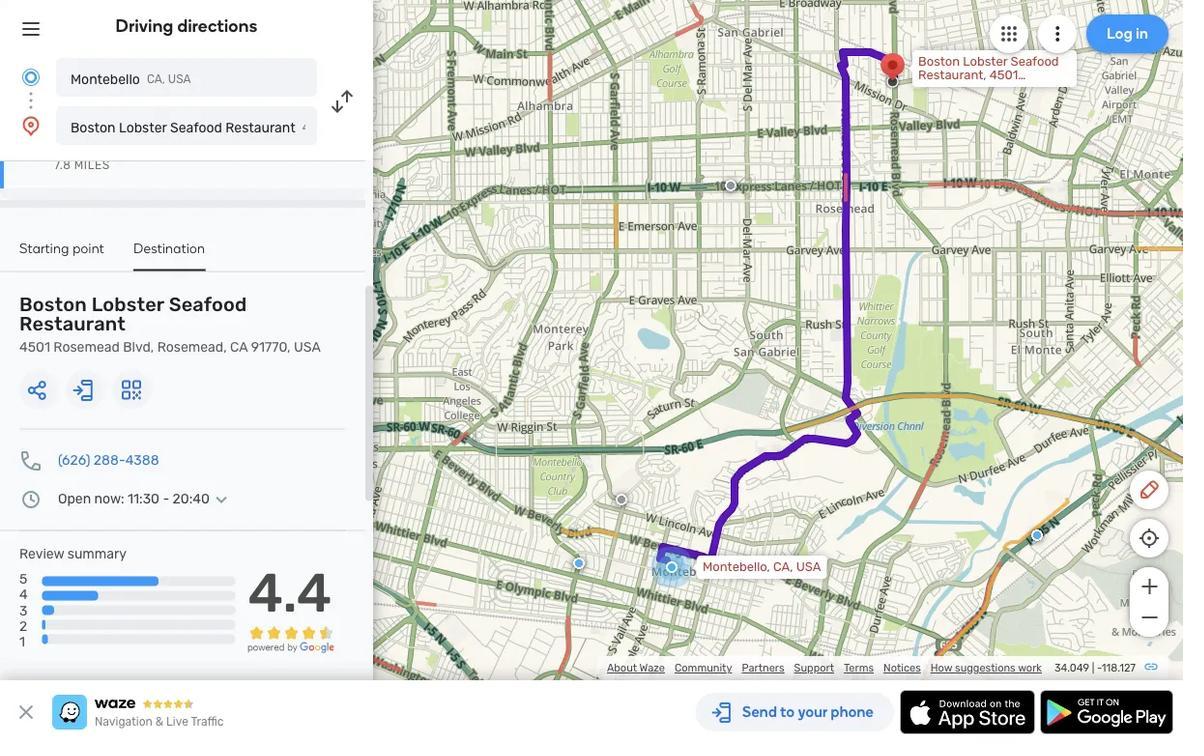 Task type: vqa. For each thing, say whether or not it's contained in the screenshot.
call icon
yes



Task type: describe. For each thing, give the bounding box(es) containing it.
5 4 3 2 1
[[19, 572, 28, 650]]

lobster for boston lobster seafood restaurant 4501 rosemead blvd, rosemead, ca 91770, usa
[[92, 293, 164, 316]]

restaurant for boston lobster seafood restaurant 4501 rosemead blvd, rosemead, ca 91770, usa
[[19, 313, 126, 336]]

suggestions
[[955, 662, 1016, 675]]

91770,
[[251, 339, 291, 355]]

ca, for montebello
[[147, 73, 165, 86]]

zoom out image
[[1138, 606, 1162, 629]]

live
[[166, 715, 188, 729]]

starting
[[19, 240, 69, 256]]

call image
[[19, 449, 43, 472]]

terms
[[844, 662, 874, 675]]

rosemead,
[[157, 339, 227, 355]]

starting point
[[19, 240, 104, 256]]

11:30
[[128, 491, 160, 507]]

7.8 miles
[[54, 159, 110, 172]]

(626) 288-4388 link
[[58, 452, 159, 468]]

4388
[[125, 452, 159, 468]]

1 vertical spatial -
[[1097, 662, 1102, 675]]

288-
[[94, 452, 125, 468]]

boston for boston lobster seafood restaurant 4501 rosemead blvd, rosemead, ca 91770, usa
[[19, 293, 87, 316]]

boston lobster seafood restaurant 4501 rosemead blvd, rosemead, ca 91770, usa
[[19, 293, 321, 355]]

miles
[[74, 159, 110, 172]]

directions
[[177, 15, 258, 36]]

work
[[1018, 662, 1042, 675]]

location image
[[19, 114, 43, 137]]

blvd,
[[123, 339, 154, 355]]

34.049
[[1055, 662, 1090, 675]]

usa inside boston lobster seafood restaurant 4501 rosemead blvd, rosemead, ca 91770, usa
[[294, 339, 321, 355]]

review summary
[[19, 546, 127, 562]]

(626)
[[58, 452, 90, 468]]

|
[[1092, 662, 1095, 675]]

support link
[[794, 662, 834, 675]]

0 vertical spatial -
[[163, 491, 169, 507]]

now:
[[94, 491, 124, 507]]

montebello,
[[703, 560, 770, 575]]

118.127
[[1102, 662, 1136, 675]]

current location image
[[19, 66, 43, 89]]

7.8
[[54, 159, 71, 172]]

ca, for montebello,
[[774, 560, 793, 575]]

34.049 | -118.127
[[1055, 662, 1136, 675]]

4
[[19, 587, 28, 603]]

1 vertical spatial accident image
[[616, 494, 628, 506]]

boston lobster seafood restaurant
[[71, 119, 296, 135]]

about waze link
[[607, 662, 665, 675]]

montebello
[[71, 71, 140, 87]]

driving
[[116, 15, 174, 36]]

starting point button
[[19, 240, 104, 269]]

open
[[58, 491, 91, 507]]

&
[[155, 715, 164, 729]]

montebello ca, usa
[[71, 71, 191, 87]]

how
[[931, 662, 953, 675]]



Task type: locate. For each thing, give the bounding box(es) containing it.
lobster down montebello ca, usa
[[119, 119, 167, 135]]

0 vertical spatial lobster
[[119, 119, 167, 135]]

1 horizontal spatial restaurant
[[225, 119, 296, 135]]

boston up 4501
[[19, 293, 87, 316]]

lobster inside 'button'
[[119, 119, 167, 135]]

usa for montebello,
[[796, 560, 821, 575]]

seafood up rosemead,
[[169, 293, 247, 316]]

0 horizontal spatial usa
[[168, 73, 191, 86]]

seafood
[[170, 119, 222, 135], [169, 293, 247, 316]]

link image
[[1144, 659, 1159, 675]]

lobster up blvd,
[[92, 293, 164, 316]]

terms link
[[844, 662, 874, 675]]

ca
[[230, 339, 248, 355]]

seafood for boston lobster seafood restaurant
[[170, 119, 222, 135]]

0 vertical spatial restaurant
[[225, 119, 296, 135]]

ca, right montebello
[[147, 73, 165, 86]]

seafood inside 'button'
[[170, 119, 222, 135]]

restaurant inside boston lobster seafood restaurant 4501 rosemead blvd, rosemead, ca 91770, usa
[[19, 313, 126, 336]]

1 vertical spatial usa
[[294, 339, 321, 355]]

about waze community partners support terms notices how suggestions work
[[607, 662, 1042, 675]]

0 horizontal spatial restaurant
[[19, 313, 126, 336]]

restaurant inside 'button'
[[225, 119, 296, 135]]

community
[[675, 662, 732, 675]]

(626) 288-4388
[[58, 452, 159, 468]]

1 horizontal spatial usa
[[294, 339, 321, 355]]

1
[[19, 634, 25, 650]]

navigation
[[95, 715, 153, 729]]

0 horizontal spatial -
[[163, 491, 169, 507]]

x image
[[15, 701, 38, 724]]

about
[[607, 662, 637, 675]]

chevron down image
[[210, 492, 233, 507]]

seafood down montebello ca, usa
[[170, 119, 222, 135]]

2 horizontal spatial usa
[[796, 560, 821, 575]]

lobster for boston lobster seafood restaurant
[[119, 119, 167, 135]]

traffic
[[191, 715, 224, 729]]

1 horizontal spatial ca,
[[774, 560, 793, 575]]

boston inside 'button'
[[71, 119, 116, 135]]

- right "|"
[[1097, 662, 1102, 675]]

usa inside montebello ca, usa
[[168, 73, 191, 86]]

seafood inside boston lobster seafood restaurant 4501 rosemead blvd, rosemead, ca 91770, usa
[[169, 293, 247, 316]]

review
[[19, 546, 64, 562]]

partners
[[742, 662, 785, 675]]

ca,
[[147, 73, 165, 86], [774, 560, 793, 575]]

police image
[[573, 558, 585, 569]]

montebello, ca, usa
[[703, 560, 821, 575]]

0 horizontal spatial ca,
[[147, 73, 165, 86]]

how suggestions work link
[[931, 662, 1042, 675]]

ca, inside montebello ca, usa
[[147, 73, 165, 86]]

usa for montebello
[[168, 73, 191, 86]]

1 vertical spatial seafood
[[169, 293, 247, 316]]

5
[[19, 572, 27, 587]]

0 vertical spatial boston
[[71, 119, 116, 135]]

0 vertical spatial seafood
[[170, 119, 222, 135]]

notices
[[884, 662, 921, 675]]

1 vertical spatial boston
[[19, 293, 87, 316]]

boston
[[71, 119, 116, 135], [19, 293, 87, 316]]

waze
[[640, 662, 665, 675]]

4.4
[[248, 561, 332, 625]]

2 vertical spatial usa
[[796, 560, 821, 575]]

destination
[[133, 240, 205, 256]]

lobster inside boston lobster seafood restaurant 4501 rosemead blvd, rosemead, ca 91770, usa
[[92, 293, 164, 316]]

- right 11:30 on the left bottom of the page
[[163, 491, 169, 507]]

0 vertical spatial usa
[[168, 73, 191, 86]]

open now: 11:30 - 20:40
[[58, 491, 210, 507]]

usa right "montebello,"
[[796, 560, 821, 575]]

1 vertical spatial restaurant
[[19, 313, 126, 336]]

0 vertical spatial ca,
[[147, 73, 165, 86]]

0 horizontal spatial accident image
[[616, 494, 628, 506]]

4501
[[19, 339, 50, 355]]

boston for boston lobster seafood restaurant
[[71, 119, 116, 135]]

community link
[[675, 662, 732, 675]]

usa right "91770,"
[[294, 339, 321, 355]]

seafood for boston lobster seafood restaurant 4501 rosemead blvd, rosemead, ca 91770, usa
[[169, 293, 247, 316]]

boston inside boston lobster seafood restaurant 4501 rosemead blvd, rosemead, ca 91770, usa
[[19, 293, 87, 316]]

open now: 11:30 - 20:40 button
[[58, 491, 233, 507]]

1 vertical spatial lobster
[[92, 293, 164, 316]]

point
[[73, 240, 104, 256]]

-
[[163, 491, 169, 507], [1097, 662, 1102, 675]]

zoom in image
[[1138, 575, 1162, 598]]

restaurant for boston lobster seafood restaurant
[[225, 119, 296, 135]]

1 vertical spatial ca,
[[774, 560, 793, 575]]

support
[[794, 662, 834, 675]]

summary
[[67, 546, 127, 562]]

navigation & live traffic
[[95, 715, 224, 729]]

partners link
[[742, 662, 785, 675]]

1 horizontal spatial -
[[1097, 662, 1102, 675]]

driving directions
[[116, 15, 258, 36]]

lobster
[[119, 119, 167, 135], [92, 293, 164, 316]]

boston up miles
[[71, 119, 116, 135]]

ca, right "montebello,"
[[774, 560, 793, 575]]

pencil image
[[1138, 479, 1161, 502]]

rosemead
[[53, 339, 120, 355]]

1 horizontal spatial accident image
[[725, 180, 737, 191]]

0 vertical spatial accident image
[[725, 180, 737, 191]]

2
[[19, 618, 27, 634]]

notices link
[[884, 662, 921, 675]]

usa up boston lobster seafood restaurant 'button'
[[168, 73, 191, 86]]

20:40
[[173, 491, 210, 507]]

clock image
[[19, 488, 43, 511]]

police image
[[1032, 530, 1043, 541]]

destination button
[[133, 240, 205, 271]]

restaurant
[[225, 119, 296, 135], [19, 313, 126, 336]]

usa
[[168, 73, 191, 86], [294, 339, 321, 355], [796, 560, 821, 575]]

boston lobster seafood restaurant button
[[56, 106, 317, 145]]

accident image
[[725, 180, 737, 191], [616, 494, 628, 506]]

3
[[19, 603, 27, 619]]



